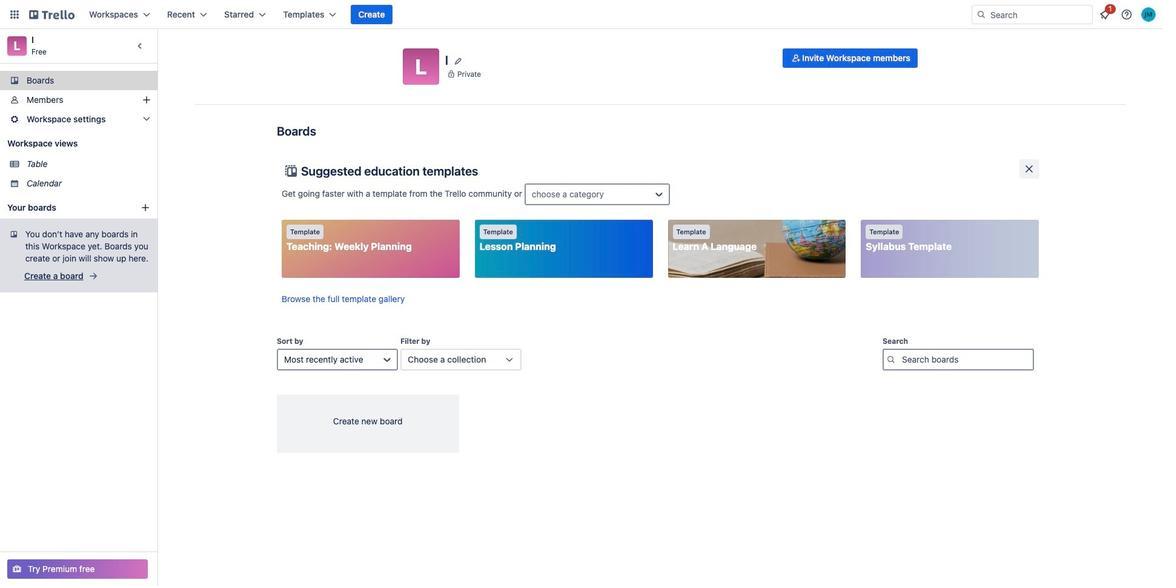 Task type: vqa. For each thing, say whether or not it's contained in the screenshot.
Jeremy Miller (jeremymiller198) "icon"
yes



Task type: describe. For each thing, give the bounding box(es) containing it.
Search boards text field
[[883, 349, 1034, 371]]

add board image
[[141, 203, 150, 213]]

primary element
[[0, 0, 1163, 29]]

back to home image
[[29, 5, 75, 24]]

Search field
[[986, 6, 1092, 23]]

open information menu image
[[1121, 8, 1133, 21]]

jeremy miller (jeremymiller198) image
[[1141, 7, 1156, 22]]

workspace navigation collapse icon image
[[132, 38, 149, 55]]



Task type: locate. For each thing, give the bounding box(es) containing it.
your boards with 0 items element
[[7, 201, 135, 215]]

search image
[[977, 10, 986, 19]]

sm image
[[790, 52, 802, 64]]

1 notification image
[[1098, 7, 1112, 22]]



